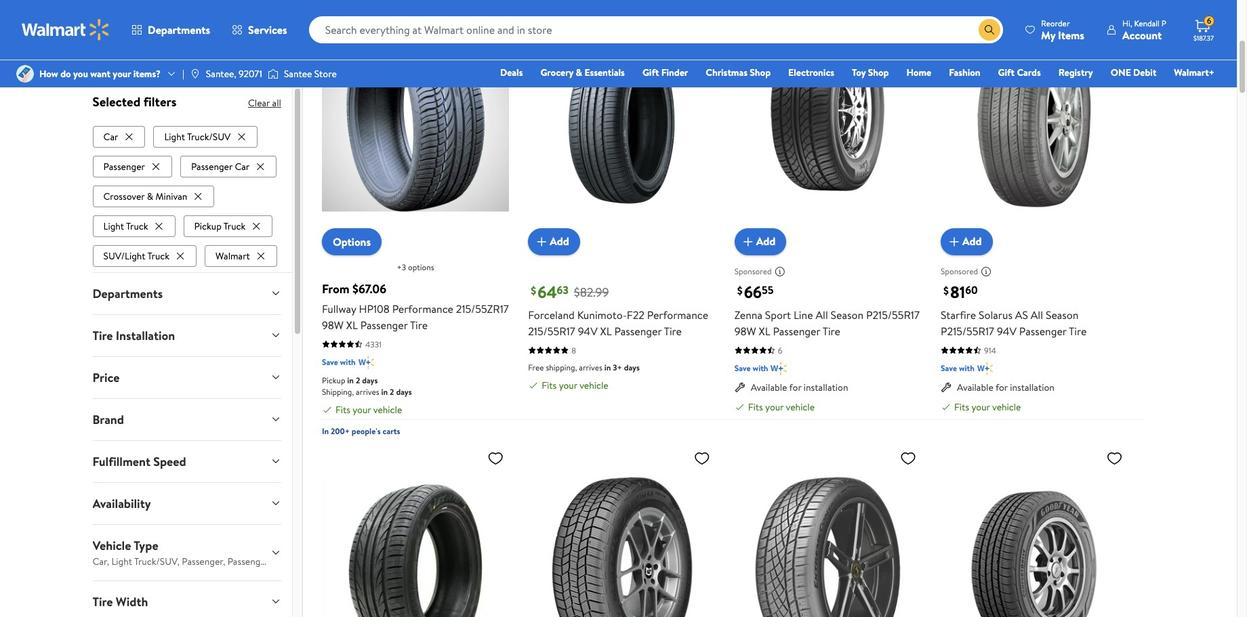 Task type: locate. For each thing, give the bounding box(es) containing it.
2 horizontal spatial $
[[943, 283, 949, 298]]

walmart plus image
[[358, 356, 374, 369], [977, 362, 993, 375]]

all right as on the right of the page
[[1031, 307, 1043, 322]]

1 horizontal spatial shop
[[868, 66, 889, 79]]

arrives left 3+
[[579, 362, 602, 373]]

1 horizontal spatial add button
[[734, 228, 786, 255]]

truck for pickup truck
[[224, 219, 246, 233]]

hi, kendall p account
[[1122, 17, 1166, 42]]

$ left 81
[[943, 283, 949, 298]]

1 horizontal spatial ad disclaimer and feedback image
[[981, 266, 992, 277]]

0 horizontal spatial &
[[147, 190, 153, 203]]

1 horizontal spatial available for installation
[[957, 381, 1054, 394]]

fashion link
[[943, 65, 987, 80]]

0 horizontal spatial walmart plus image
[[358, 356, 374, 369]]

departments up |
[[148, 22, 210, 37]]

performance right f22
[[647, 307, 708, 322]]

shop right the christmas
[[750, 66, 771, 79]]

passenger inside zenna sport line all season p215/55r17 98w xl passenger tire
[[773, 324, 820, 339]]

1 horizontal spatial &
[[576, 66, 582, 79]]

fits your vehicle down walmart plus image
[[748, 400, 815, 414]]

1 available from the left
[[751, 381, 787, 394]]

add to cart image up 66
[[740, 234, 756, 250]]

2 shop from the left
[[868, 66, 889, 79]]

98w down the "zenna"
[[734, 324, 756, 339]]

add up "63"
[[550, 234, 569, 249]]

walmart
[[216, 249, 250, 263]]

0 horizontal spatial 94v
[[578, 324, 598, 339]]

1 94v from the left
[[578, 324, 598, 339]]

one debit
[[1111, 66, 1156, 79]]

& inside button
[[147, 190, 153, 203]]

$ inside $ 66 55
[[737, 283, 743, 298]]

save with up shipping,
[[322, 356, 356, 368]]

services
[[248, 22, 287, 37]]

days up carts
[[396, 386, 412, 398]]

2 for from the left
[[996, 381, 1008, 394]]

starfire solarus as all season p215/55r17 94v passenger tire
[[941, 307, 1087, 339]]

vehicle down walmart plus image
[[786, 400, 815, 414]]

add to cart image up '64'
[[534, 234, 550, 250]]

with down starfire
[[959, 362, 975, 374]]

1 horizontal spatial save with
[[734, 362, 768, 374]]

 image right |
[[190, 68, 201, 79]]

2
[[356, 375, 360, 386], [390, 386, 394, 398]]

suv/light
[[103, 249, 145, 263]]

tire inside starfire solarus as all season p215/55r17 94v passenger tire
[[1069, 324, 1087, 339]]

1 add to cart image from the left
[[534, 234, 550, 250]]

fits your vehicle
[[542, 379, 608, 392], [748, 400, 815, 414], [954, 400, 1021, 414], [335, 403, 402, 417]]

0 horizontal spatial p215/55r17
[[866, 307, 920, 322]]

light truck/suv list item
[[153, 123, 261, 148]]

0 horizontal spatial performance
[[392, 301, 453, 316]]

0 horizontal spatial $
[[531, 283, 536, 298]]

tire width
[[93, 593, 148, 610]]

fits your vehicle up people's
[[335, 403, 402, 417]]

1 horizontal spatial all
[[1031, 307, 1043, 322]]

1 horizontal spatial p215/55r17
[[941, 324, 994, 339]]

0 horizontal spatial xl
[[346, 318, 358, 333]]

3 add from the left
[[962, 234, 982, 249]]

1 horizontal spatial walmart plus image
[[977, 362, 993, 375]]

63
[[557, 283, 569, 298]]

shop right 'toy' on the top of page
[[868, 66, 889, 79]]

grocery
[[540, 66, 574, 79]]

2 horizontal spatial in
[[604, 362, 611, 373]]

arrives right shipping,
[[356, 386, 379, 398]]

1 horizontal spatial add
[[756, 234, 776, 249]]

1 shop from the left
[[750, 66, 771, 79]]

2 horizontal spatial add
[[962, 234, 982, 249]]

4331
[[365, 339, 382, 350]]

light inside light truck/suv button
[[164, 130, 185, 143]]

98w inside from $67.06 fullway hp108 performance 215/55zr17 98w xl passenger tire
[[322, 318, 344, 333]]

0 horizontal spatial installation
[[804, 381, 848, 394]]

save up shipping,
[[322, 356, 338, 368]]

xl down fullway
[[346, 318, 358, 333]]

6 up '$187.37'
[[1207, 15, 1211, 27]]

94v
[[578, 324, 598, 339], [997, 324, 1017, 339]]

truck inside button
[[126, 219, 148, 233]]

home
[[906, 66, 931, 79]]

add to favorites list, zenna sport line all season p215/55r17 98w xl passenger tire image
[[900, 0, 916, 14]]

sponsored up $ 81 60
[[941, 266, 978, 277]]

departments down suv/light
[[93, 285, 163, 302]]

starfire solarus as all season p215/55r17 94v passenger tire image
[[941, 0, 1128, 244]]

2 94v from the left
[[997, 324, 1017, 339]]

add up 60
[[962, 234, 982, 249]]

your for starfire solarus as all season p215/55r17 94v passenger tire
[[971, 400, 990, 414]]

passenger down as on the right of the page
[[1019, 324, 1067, 339]]

save with left walmart plus image
[[734, 362, 768, 374]]

2 add to cart image from the left
[[740, 234, 756, 250]]

grocery & essentials
[[540, 66, 625, 79]]

add to favorites list, forceland kunimoto-f22 performance 215/55r17 94v xl passenger tire image
[[694, 0, 710, 14]]

passenger up the crossover
[[103, 160, 145, 173]]

car down 'selected'
[[103, 130, 118, 143]]

performance down options
[[392, 301, 453, 316]]

vehicle down 914
[[992, 400, 1021, 414]]

add to cart image
[[534, 234, 550, 250], [740, 234, 756, 250], [946, 234, 962, 250]]

215/55r17
[[528, 324, 575, 339]]

1 sponsored from the left
[[734, 266, 772, 277]]

fits your vehicle down "free shipping, arrives in 3+ days"
[[542, 379, 608, 392]]

gift inside gift cards link
[[998, 66, 1015, 79]]

light for light truck
[[103, 219, 124, 233]]

gift left finder
[[642, 66, 659, 79]]

width
[[116, 593, 148, 610]]

in
[[604, 362, 611, 373], [347, 375, 354, 386], [381, 386, 388, 398]]

1 $ from the left
[[531, 283, 536, 298]]

1 vertical spatial light
[[103, 219, 124, 233]]

fits for zenna sport line all season p215/55r17 98w xl passenger tire
[[748, 400, 763, 414]]

0 horizontal spatial arrives
[[356, 386, 379, 398]]

your for zenna sport line all season p215/55r17 98w xl passenger tire
[[765, 400, 784, 414]]

2 all from the left
[[1031, 307, 1043, 322]]

2 installation from the left
[[1010, 381, 1054, 394]]

sponsored up 66
[[734, 266, 772, 277]]

p215/55r17
[[866, 307, 920, 322], [941, 324, 994, 339]]

available for installation for 81
[[957, 381, 1054, 394]]

|
[[182, 67, 184, 81]]

f22
[[627, 307, 644, 322]]

performance inside from $67.06 fullway hp108 performance 215/55zr17 98w xl passenger tire
[[392, 301, 453, 316]]

0 horizontal spatial available for installation
[[751, 381, 848, 394]]

2 horizontal spatial save
[[941, 362, 957, 374]]

$ left '64'
[[531, 283, 536, 298]]

1 horizontal spatial in
[[381, 386, 388, 398]]

0 horizontal spatial with
[[340, 356, 356, 368]]

1 horizontal spatial add to cart image
[[740, 234, 756, 250]]

applied filters section element
[[93, 93, 176, 110]]

1 horizontal spatial days
[[396, 386, 412, 398]]

for for 66
[[789, 381, 801, 394]]

1 ad disclaimer and feedback image from the left
[[774, 266, 785, 277]]

your
[[113, 67, 131, 81], [559, 379, 577, 392], [765, 400, 784, 414], [971, 400, 990, 414], [353, 403, 371, 417]]

reorder my items
[[1041, 17, 1084, 42]]

light truck list item
[[93, 213, 178, 237]]

departments button
[[82, 273, 292, 314]]

passenger down hp108 on the left of the page
[[360, 318, 408, 333]]

light left truck/suv
[[164, 130, 185, 143]]

sponsored
[[734, 266, 772, 277], [941, 266, 978, 277]]

save
[[322, 356, 338, 368], [734, 362, 751, 374], [941, 362, 957, 374]]

p215/55r17 inside zenna sport line all season p215/55r17 98w xl passenger tire
[[866, 307, 920, 322]]

2 up carts
[[390, 386, 394, 398]]

98w inside zenna sport line all season p215/55r17 98w xl passenger tire
[[734, 324, 756, 339]]

2 horizontal spatial add to cart image
[[946, 234, 962, 250]]

1 horizontal spatial 98w
[[734, 324, 756, 339]]

1 horizontal spatial $
[[737, 283, 743, 298]]

save with down starfire
[[941, 362, 975, 374]]

with
[[340, 356, 356, 368], [753, 362, 768, 374], [959, 362, 975, 374]]

1 available for installation from the left
[[751, 381, 848, 394]]

with left walmart plus image
[[753, 362, 768, 374]]

add to favorites list, lexani lxuhp-207 uhp 215/55zr17 98w xl passenger tire image
[[487, 450, 504, 467]]

season
[[831, 307, 864, 322], [1046, 307, 1079, 322]]

zenna
[[734, 307, 762, 322]]

tire inside $ 64 63 $82.99 forceland kunimoto-f22 performance 215/55r17 94v xl passenger tire
[[664, 324, 682, 339]]

reorder
[[1041, 17, 1070, 29]]

0 horizontal spatial in
[[347, 375, 354, 386]]

2 right shipping,
[[356, 375, 360, 386]]

2 available for installation from the left
[[957, 381, 1054, 394]]

toy shop link
[[846, 65, 895, 80]]

$ for 66
[[737, 283, 743, 298]]

2 add button from the left
[[734, 228, 786, 255]]

2 gift from the left
[[998, 66, 1015, 79]]

0 horizontal spatial all
[[816, 307, 828, 322]]

xl
[[346, 318, 358, 333], [600, 324, 612, 339], [759, 324, 770, 339]]

vehicle for fullway hp108 performance 215/55zr17 98w xl passenger tire
[[373, 403, 402, 417]]

truck
[[126, 219, 148, 233], [224, 219, 246, 233], [147, 249, 170, 263]]

save with for 81
[[941, 362, 975, 374]]

0 vertical spatial departments
[[148, 22, 210, 37]]

98w down fullway
[[322, 318, 344, 333]]

0 vertical spatial arrives
[[579, 362, 602, 373]]

in up carts
[[381, 386, 388, 398]]

available down 914
[[957, 381, 993, 394]]

goodyear assurance comfortdrive all season p215/55r17 94v passenger tire image
[[941, 444, 1128, 617]]

light truck/suv button
[[153, 126, 258, 148]]

truck inside button
[[224, 219, 246, 233]]

gift finder link
[[636, 65, 694, 80]]

1 horizontal spatial for
[[996, 381, 1008, 394]]

94v down the kunimoto-
[[578, 324, 598, 339]]

car inside button
[[235, 160, 250, 173]]

1 horizontal spatial xl
[[600, 324, 612, 339]]

items
[[1058, 27, 1084, 42]]

all inside zenna sport line all season p215/55r17 98w xl passenger tire
[[816, 307, 828, 322]]

0 vertical spatial light
[[164, 130, 185, 143]]

for for 81
[[996, 381, 1008, 394]]

ad disclaimer and feedback image up solarus
[[981, 266, 992, 277]]

pickup inside pickup in 2 days shipping, arrives in 2 days
[[322, 375, 345, 386]]

suv/light truck list item
[[93, 242, 199, 267]]

 image for how do you want your items?
[[16, 65, 34, 83]]

0 horizontal spatial add button
[[528, 228, 580, 255]]

truck up walmart list item
[[224, 219, 246, 233]]

2 horizontal spatial  image
[[268, 67, 278, 81]]

electronics link
[[782, 65, 840, 80]]

clear all
[[248, 96, 281, 110]]

save for 66
[[734, 362, 751, 374]]

days right shipping,
[[362, 375, 378, 386]]

all right "line"
[[816, 307, 828, 322]]

your up in 200+ people's carts
[[353, 403, 371, 417]]

season right "line"
[[831, 307, 864, 322]]

passenger inside $ 64 63 $82.99 forceland kunimoto-f22 performance 215/55r17 94v xl passenger tire
[[614, 324, 662, 339]]

1 vertical spatial departments
[[93, 285, 163, 302]]

1 vertical spatial arrives
[[356, 386, 379, 398]]

toy shop
[[852, 66, 889, 79]]

1 horizontal spatial sponsored
[[941, 266, 978, 277]]

2 sponsored from the left
[[941, 266, 978, 277]]

ad disclaimer and feedback image for 81
[[981, 266, 992, 277]]

filters
[[143, 93, 176, 110]]

with for 81
[[959, 362, 975, 374]]

add to cart image up 81
[[946, 234, 962, 250]]

1 horizontal spatial performance
[[647, 307, 708, 322]]

lexani lxuhp-207 uhp 215/55zr17 98w xl passenger tire image
[[322, 444, 509, 617]]

available for installation down walmart plus image
[[751, 381, 848, 394]]

xl inside from $67.06 fullway hp108 performance 215/55zr17 98w xl passenger tire
[[346, 318, 358, 333]]

p215/55r17 left starfire
[[866, 307, 920, 322]]

& left minivan
[[147, 190, 153, 203]]

departments inside departments popup button
[[148, 22, 210, 37]]

fits your vehicle down 914
[[954, 400, 1021, 414]]

3 add button from the left
[[941, 228, 993, 255]]

performance inside $ 64 63 $82.99 forceland kunimoto-f22 performance 215/55r17 94v xl passenger tire
[[647, 307, 708, 322]]

vehicle for zenna sport line all season p215/55r17 98w xl passenger tire
[[786, 400, 815, 414]]

2 horizontal spatial add button
[[941, 228, 993, 255]]

pickup inside pickup truck button
[[194, 219, 222, 233]]

arrives
[[579, 362, 602, 373], [356, 386, 379, 398]]

0 vertical spatial p215/55r17
[[866, 307, 920, 322]]

1 horizontal spatial 6
[[1207, 15, 1211, 27]]

$ inside $ 81 60
[[943, 283, 949, 298]]

xl down sport
[[759, 324, 770, 339]]

save left walmart plus image
[[734, 362, 751, 374]]

0 horizontal spatial 2
[[356, 375, 360, 386]]

your down 914
[[971, 400, 990, 414]]

94v down solarus
[[997, 324, 1017, 339]]

installation
[[804, 381, 848, 394], [1010, 381, 1054, 394]]

3 $ from the left
[[943, 283, 949, 298]]

passenger down "line"
[[773, 324, 820, 339]]

installation down zenna sport line all season p215/55r17 98w xl passenger tire
[[804, 381, 848, 394]]

available for installation down 914
[[957, 381, 1054, 394]]

installation for 81
[[1010, 381, 1054, 394]]

passenger car
[[191, 160, 250, 173]]

xl inside zenna sport line all season p215/55r17 98w xl passenger tire
[[759, 324, 770, 339]]

carts
[[383, 425, 400, 437]]

light down the crossover
[[103, 219, 124, 233]]

truck up suv/light truck list item on the top left of page
[[126, 219, 148, 233]]

1 horizontal spatial  image
[[190, 68, 201, 79]]

your for fullway hp108 performance 215/55zr17 98w xl passenger tire
[[353, 403, 371, 417]]

0 horizontal spatial save with
[[322, 356, 356, 368]]

2 $ from the left
[[737, 283, 743, 298]]

2 available from the left
[[957, 381, 993, 394]]

1 season from the left
[[831, 307, 864, 322]]

xl for zenna
[[759, 324, 770, 339]]

Walmart Site-Wide search field
[[309, 16, 1003, 43]]

xl for from
[[346, 318, 358, 333]]

account
[[1122, 27, 1162, 42]]

1 horizontal spatial season
[[1046, 307, 1079, 322]]

1 horizontal spatial light
[[164, 130, 185, 143]]

with up pickup in 2 days shipping, arrives in 2 days
[[340, 356, 356, 368]]

0 horizontal spatial car
[[103, 130, 118, 143]]

available for 66
[[751, 381, 787, 394]]

available down walmart plus image
[[751, 381, 787, 394]]

0 horizontal spatial shop
[[750, 66, 771, 79]]

1 all from the left
[[816, 307, 828, 322]]

tire width tab
[[82, 581, 292, 617]]

pickup truck
[[194, 219, 246, 233]]

1 horizontal spatial gift
[[998, 66, 1015, 79]]

installation down starfire solarus as all season p215/55r17 94v passenger tire
[[1010, 381, 1054, 394]]

1 vertical spatial car
[[235, 160, 250, 173]]

0 vertical spatial 6
[[1207, 15, 1211, 27]]

truck inside "button"
[[147, 249, 170, 263]]

walmart button
[[205, 245, 277, 267]]

zenna sport line all season p215/55r17 98w xl passenger tire
[[734, 307, 920, 339]]

season for 66
[[831, 307, 864, 322]]

add button
[[528, 228, 580, 255], [734, 228, 786, 255], [941, 228, 993, 255]]

tire width button
[[82, 581, 292, 617]]

options
[[408, 261, 434, 273]]

2 ad disclaimer and feedback image from the left
[[981, 266, 992, 277]]

gift finder
[[642, 66, 688, 79]]

performance
[[392, 301, 453, 316], [647, 307, 708, 322]]

$ left 66
[[737, 283, 743, 298]]

0 horizontal spatial season
[[831, 307, 864, 322]]

60
[[965, 283, 978, 298]]

ad disclaimer and feedback image
[[774, 266, 785, 277], [981, 266, 992, 277]]

do
[[60, 67, 71, 81]]

save with for 66
[[734, 362, 768, 374]]

walmart list item
[[205, 242, 280, 267]]

save down starfire
[[941, 362, 957, 374]]

gift inside "gift finder" link
[[642, 66, 659, 79]]

 image
[[16, 65, 34, 83], [268, 67, 278, 81], [190, 68, 201, 79]]

gift for gift cards
[[998, 66, 1015, 79]]

in left 3+
[[604, 362, 611, 373]]

 image left how
[[16, 65, 34, 83]]

xl down the kunimoto-
[[600, 324, 612, 339]]

ad disclaimer and feedback image up sport
[[774, 266, 785, 277]]

1 horizontal spatial save
[[734, 362, 751, 374]]

tire inside zenna sport line all season p215/55r17 98w xl passenger tire
[[823, 324, 840, 339]]

passenger list item
[[93, 153, 175, 177]]

car
[[103, 130, 118, 143], [235, 160, 250, 173]]

$ inside $ 64 63 $82.99 forceland kunimoto-f22 performance 215/55r17 94v xl passenger tire
[[531, 283, 536, 298]]

departments inside departments dropdown button
[[93, 285, 163, 302]]

season right as on the right of the page
[[1046, 307, 1079, 322]]

1 gift from the left
[[642, 66, 659, 79]]

0 horizontal spatial add to cart image
[[534, 234, 550, 250]]

passenger inside from $67.06 fullway hp108 performance 215/55zr17 98w xl passenger tire
[[360, 318, 408, 333]]

xl inside $ 64 63 $82.99 forceland kunimoto-f22 performance 215/55r17 94v xl passenger tire
[[600, 324, 612, 339]]

season inside zenna sport line all season p215/55r17 98w xl passenger tire
[[831, 307, 864, 322]]

days right 3+
[[624, 362, 640, 373]]

2 horizontal spatial with
[[959, 362, 975, 374]]

55
[[762, 283, 774, 298]]

 image right the "92071"
[[268, 67, 278, 81]]

passenger down f22
[[614, 324, 662, 339]]

pickup up walmart
[[194, 219, 222, 233]]

sport
[[765, 307, 791, 322]]

0 horizontal spatial pickup
[[194, 219, 222, 233]]

2 horizontal spatial save with
[[941, 362, 975, 374]]

light inside light truck button
[[103, 219, 124, 233]]

1 vertical spatial p215/55r17
[[941, 324, 994, 339]]

fulfillment
[[93, 453, 150, 470]]

tire installation
[[93, 327, 175, 344]]

1 vertical spatial 6
[[778, 345, 782, 356]]

passenger car list item
[[180, 153, 279, 177]]

walmart plus image
[[771, 362, 787, 375]]

2 season from the left
[[1046, 307, 1079, 322]]

in up 200+
[[347, 375, 354, 386]]

walmart plus image down 914
[[977, 362, 993, 375]]

tire installation tab
[[82, 315, 292, 356]]

0 horizontal spatial sponsored
[[734, 266, 772, 277]]

all inside starfire solarus as all season p215/55r17 94v passenger tire
[[1031, 307, 1043, 322]]

2 horizontal spatial xl
[[759, 324, 770, 339]]

car inside button
[[103, 130, 118, 143]]

1 horizontal spatial car
[[235, 160, 250, 173]]

season inside starfire solarus as all season p215/55r17 94v passenger tire
[[1046, 307, 1079, 322]]

1 vertical spatial pickup
[[322, 375, 345, 386]]

Search search field
[[309, 16, 1003, 43]]

0 horizontal spatial ad disclaimer and feedback image
[[774, 266, 785, 277]]

1 horizontal spatial 94v
[[997, 324, 1017, 339]]

add to cart image for 66
[[740, 234, 756, 250]]

gift
[[642, 66, 659, 79], [998, 66, 1015, 79]]

type
[[134, 537, 158, 554]]

6 up walmart plus image
[[778, 345, 782, 356]]

home link
[[900, 65, 937, 80]]

arrives inside pickup in 2 days shipping, arrives in 2 days
[[356, 386, 379, 398]]

$
[[531, 283, 536, 298], [737, 283, 743, 298], [943, 283, 949, 298]]

save with
[[322, 356, 356, 368], [734, 362, 768, 374], [941, 362, 975, 374]]

6 inside 6 $187.37
[[1207, 15, 1211, 27]]

66
[[744, 280, 762, 303]]

passenger down truck/suv
[[191, 160, 232, 173]]

0 horizontal spatial gift
[[642, 66, 659, 79]]

1 horizontal spatial installation
[[1010, 381, 1054, 394]]

walmart plus image down 4331
[[358, 356, 374, 369]]

light for light truck/suv
[[164, 130, 185, 143]]

pickup up 200+
[[322, 375, 345, 386]]

p215/55r17 down starfire
[[941, 324, 994, 339]]

kunimoto-
[[577, 307, 627, 322]]

vehicle type tab
[[82, 525, 292, 581]]

list
[[93, 123, 281, 267]]

p215/55r17 inside starfire solarus as all season p215/55r17 94v passenger tire
[[941, 324, 994, 339]]

your down walmart plus image
[[765, 400, 784, 414]]

continental extremecontact dws06 plus all season 215/55zr17 94w passenger tire fits: 2011-15 chevrolet cruze eco, 2012-14 toyota camry hybrid xle image
[[734, 444, 922, 617]]

hi,
[[1122, 17, 1132, 29]]

people's
[[352, 425, 381, 437]]

add button up "63"
[[528, 228, 580, 255]]

add to favorites list, continental extremecontact dws06 plus all season 215/55zr17 94w passenger tire fits: 2011-15 chevrolet cruze eco, 2012-14 toyota camry hybrid xle image
[[900, 450, 916, 467]]

1 horizontal spatial arrives
[[579, 362, 602, 373]]

add for 81
[[962, 234, 982, 249]]

0 horizontal spatial add
[[550, 234, 569, 249]]

1 installation from the left
[[804, 381, 848, 394]]

ad disclaimer and feedback image for 66
[[774, 266, 785, 277]]

1 horizontal spatial available
[[957, 381, 993, 394]]

0 horizontal spatial available
[[751, 381, 787, 394]]

gift for gift finder
[[642, 66, 659, 79]]

0 vertical spatial car
[[103, 130, 118, 143]]

1 horizontal spatial pickup
[[322, 375, 345, 386]]

add up the 55
[[756, 234, 776, 249]]

grocery & essentials link
[[534, 65, 631, 80]]

3 add to cart image from the left
[[946, 234, 962, 250]]

0 vertical spatial pickup
[[194, 219, 222, 233]]

availability tab
[[82, 483, 292, 524]]

vehicle down "free shipping, arrives in 3+ days"
[[580, 379, 608, 392]]

0 vertical spatial &
[[576, 66, 582, 79]]

available for installation for 66
[[751, 381, 848, 394]]

gift left the cards
[[998, 66, 1015, 79]]

1 vertical spatial &
[[147, 190, 153, 203]]

cards
[[1017, 66, 1041, 79]]

0 horizontal spatial for
[[789, 381, 801, 394]]

1 horizontal spatial with
[[753, 362, 768, 374]]

add button up the 55
[[734, 228, 786, 255]]

general altimax 365aw 215/55r17 94v bw all weather tire image
[[528, 444, 715, 617]]

0 horizontal spatial 98w
[[322, 318, 344, 333]]

car down light truck/suv list item at top left
[[235, 160, 250, 173]]

0 horizontal spatial light
[[103, 219, 124, 233]]

add for 66
[[756, 234, 776, 249]]

1 for from the left
[[789, 381, 801, 394]]

speed
[[153, 453, 186, 470]]

how do you want your items?
[[39, 67, 161, 81]]

vehicle up carts
[[373, 403, 402, 417]]

brand button
[[82, 399, 292, 440]]

truck right suv/light
[[147, 249, 170, 263]]

0 horizontal spatial save
[[322, 356, 338, 368]]

0 horizontal spatial 6
[[778, 345, 782, 356]]

0 horizontal spatial  image
[[16, 65, 34, 83]]

2 add from the left
[[756, 234, 776, 249]]

add button up 60
[[941, 228, 993, 255]]

& right grocery at top left
[[576, 66, 582, 79]]



Task type: vqa. For each thing, say whether or not it's contained in the screenshot.
bottommost the List
no



Task type: describe. For each thing, give the bounding box(es) containing it.
debit
[[1133, 66, 1156, 79]]

add button for 66
[[734, 228, 786, 255]]

walmart image
[[22, 19, 110, 41]]

with for 66
[[753, 362, 768, 374]]

vehicle type
[[93, 537, 158, 554]]

add to favorites list, general altimax 365aw 215/55r17 94v bw all weather tire image
[[694, 450, 710, 467]]

tire inside from $67.06 fullway hp108 performance 215/55zr17 98w xl passenger tire
[[410, 318, 428, 333]]

passenger car button
[[180, 156, 277, 177]]

fits your vehicle for fullway hp108 performance 215/55zr17 98w xl passenger tire
[[335, 403, 402, 417]]

season for 81
[[1046, 307, 1079, 322]]

your right want
[[113, 67, 131, 81]]

$67.06
[[352, 280, 386, 297]]

$ 81 60
[[943, 280, 978, 303]]

6 for 6
[[778, 345, 782, 356]]

in
[[322, 425, 329, 437]]

add to favorites list, fullway hp108 performance 215/55zr17 98w xl passenger tire image
[[487, 0, 504, 14]]

shipping,
[[322, 386, 354, 398]]

1 horizontal spatial 2
[[390, 386, 394, 398]]

christmas shop
[[706, 66, 771, 79]]

8
[[572, 345, 576, 356]]

brand
[[93, 411, 124, 428]]

$ 64 63 $82.99 forceland kunimoto-f22 performance 215/55r17 94v xl passenger tire
[[528, 280, 708, 339]]

all
[[272, 96, 281, 110]]

2 horizontal spatial days
[[624, 362, 640, 373]]

all for 66
[[816, 307, 828, 322]]

0 horizontal spatial days
[[362, 375, 378, 386]]

shop for christmas shop
[[750, 66, 771, 79]]

passenger inside button
[[103, 160, 145, 173]]

toy
[[852, 66, 866, 79]]

pickup truck list item
[[183, 213, 275, 237]]

 image for santee store
[[268, 67, 278, 81]]

list containing car
[[93, 123, 281, 267]]

items?
[[133, 67, 161, 81]]

94v inside $ 64 63 $82.99 forceland kunimoto-f22 performance 215/55r17 94v xl passenger tire
[[578, 324, 598, 339]]

santee, 92071
[[206, 67, 262, 81]]

6 $187.37
[[1193, 15, 1214, 43]]

zenna sport line all season p215/55r17 98w xl passenger tire image
[[734, 0, 922, 244]]

santee store
[[284, 67, 337, 81]]

all for 81
[[1031, 307, 1043, 322]]

$187.37
[[1193, 33, 1214, 43]]

line
[[794, 307, 813, 322]]

crossover & minivan
[[103, 190, 187, 203]]

$ for 64
[[531, 283, 536, 298]]

light truck button
[[93, 215, 175, 237]]

$82.99
[[574, 284, 609, 301]]

add to favorites list, starfire solarus as all season p215/55r17 94v passenger tire image
[[1106, 0, 1123, 14]]

one
[[1111, 66, 1131, 79]]

passenger inside starfire solarus as all season p215/55r17 94v passenger tire
[[1019, 324, 1067, 339]]

you
[[73, 67, 88, 81]]

+3 options
[[397, 261, 434, 273]]

registry link
[[1052, 65, 1099, 80]]

fits your vehicle for starfire solarus as all season p215/55r17 94v passenger tire
[[954, 400, 1021, 414]]

installation
[[116, 327, 175, 344]]

fulfillment speed
[[93, 453, 186, 470]]

pickup for pickup truck
[[194, 219, 222, 233]]

santee,
[[206, 67, 236, 81]]

options link
[[322, 228, 382, 255]]

pickup truck button
[[183, 215, 273, 237]]

200+
[[331, 425, 350, 437]]

pickup for pickup in 2 days shipping, arrives in 2 days
[[322, 375, 345, 386]]

forceland kunimoto-f22 performance 215/55r17 94v xl passenger tire image
[[528, 0, 715, 244]]

available for 81
[[957, 381, 993, 394]]

92071
[[239, 67, 262, 81]]

sponsored for 66
[[734, 266, 772, 277]]

kendall
[[1134, 17, 1160, 29]]

$ 66 55
[[737, 280, 774, 303]]

98w for zenna
[[734, 324, 756, 339]]

shop for toy shop
[[868, 66, 889, 79]]

sponsored for 81
[[941, 266, 978, 277]]

fits your vehicle for zenna sport line all season p215/55r17 98w xl passenger tire
[[748, 400, 815, 414]]

hp108
[[359, 301, 390, 316]]

truck for light truck
[[126, 219, 148, 233]]

from $67.06 fullway hp108 performance 215/55zr17 98w xl passenger tire
[[322, 280, 509, 333]]

+3
[[397, 261, 406, 273]]

crossover & minivan list item
[[93, 183, 217, 207]]

fits for fullway hp108 performance 215/55zr17 98w xl passenger tire
[[335, 403, 350, 417]]

want
[[90, 67, 110, 81]]

fulfillment speed tab
[[82, 441, 292, 482]]

clear all button
[[248, 92, 281, 114]]

as
[[1015, 307, 1028, 322]]

vehicle
[[93, 537, 131, 554]]

& for grocery
[[576, 66, 582, 79]]

914
[[984, 345, 996, 356]]

 image for santee, 92071
[[190, 68, 201, 79]]

how
[[39, 67, 58, 81]]

walmart plus image for fullway hp108 performance 215/55zr17 98w xl passenger tire
[[358, 356, 374, 369]]

gift cards link
[[992, 65, 1047, 80]]

selected
[[93, 93, 140, 110]]

suv/light truck
[[103, 249, 170, 263]]

3+
[[613, 362, 622, 373]]

tire installation button
[[82, 315, 292, 356]]

light truck/suv
[[164, 130, 231, 143]]

search icon image
[[984, 24, 995, 35]]

gift cards
[[998, 66, 1041, 79]]

$ for 81
[[943, 283, 949, 298]]

1 add from the left
[[550, 234, 569, 249]]

save for 81
[[941, 362, 957, 374]]

finder
[[661, 66, 688, 79]]

free shipping, arrives in 3+ days
[[528, 362, 640, 373]]

p215/55r17 for 81
[[941, 324, 994, 339]]

electronics
[[788, 66, 834, 79]]

car list item
[[93, 123, 148, 148]]

98w for from
[[322, 318, 344, 333]]

add to cart image for 81
[[946, 234, 962, 250]]

fits for starfire solarus as all season p215/55r17 94v passenger tire
[[954, 400, 969, 414]]

94v inside starfire solarus as all season p215/55r17 94v passenger tire
[[997, 324, 1017, 339]]

vehicle for starfire solarus as all season p215/55r17 94v passenger tire
[[992, 400, 1021, 414]]

p215/55r17 for 66
[[866, 307, 920, 322]]

options
[[333, 234, 371, 249]]

departments tab
[[82, 273, 292, 314]]

free
[[528, 362, 544, 373]]

clear
[[248, 96, 270, 110]]

brand tab
[[82, 399, 292, 440]]

6 for 6 $187.37
[[1207, 15, 1211, 27]]

fullway
[[322, 301, 356, 316]]

walmart plus image for starfire solarus as all season p215/55r17 94v passenger tire
[[977, 362, 993, 375]]

installation for 66
[[804, 381, 848, 394]]

1 add button from the left
[[528, 228, 580, 255]]

registry
[[1058, 66, 1093, 79]]

fulfillment speed button
[[82, 441, 292, 482]]

add to favorites list, goodyear assurance comfortdrive all season p215/55r17 94v passenger tire image
[[1106, 450, 1123, 467]]

your down shipping,
[[559, 379, 577, 392]]

car button
[[93, 126, 145, 148]]

christmas
[[706, 66, 748, 79]]

passenger button
[[93, 156, 172, 177]]

add button for 81
[[941, 228, 993, 255]]

vehicle type button
[[82, 525, 292, 581]]

price
[[93, 369, 120, 386]]

price tab
[[82, 357, 292, 398]]

& for crossover
[[147, 190, 153, 203]]

fullway hp108 performance 215/55zr17 98w xl passenger tire image
[[322, 0, 509, 244]]

christmas shop link
[[700, 65, 777, 80]]

passenger inside button
[[191, 160, 232, 173]]

deals
[[500, 66, 523, 79]]

pickup in 2 days shipping, arrives in 2 days
[[322, 375, 412, 398]]

fashion
[[949, 66, 980, 79]]

forceland
[[528, 307, 575, 322]]

crossover & minivan button
[[93, 185, 214, 207]]

one debit link
[[1105, 65, 1163, 80]]

solarus
[[979, 307, 1012, 322]]

in 200+ people's carts
[[322, 425, 400, 437]]

truck for suv/light truck
[[147, 249, 170, 263]]

store
[[314, 67, 337, 81]]



